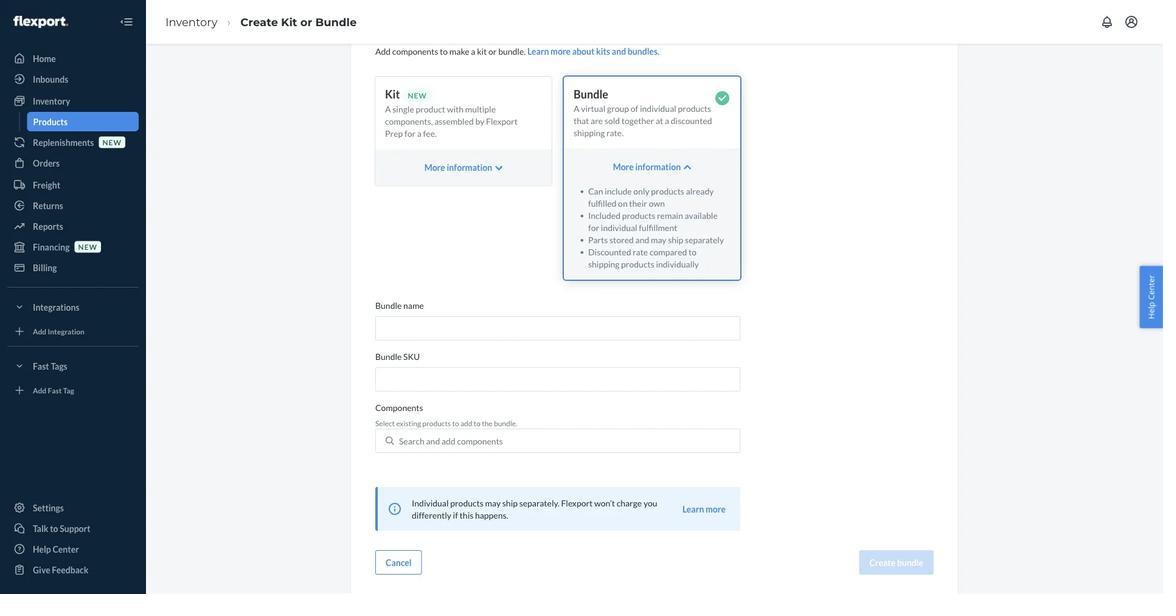 Task type: describe. For each thing, give the bounding box(es) containing it.
add fast tag link
[[7, 381, 139, 400]]

home link
[[7, 49, 139, 68]]

give feedback button
[[7, 560, 139, 580]]

support
[[60, 523, 90, 534]]

help center button
[[1140, 266, 1163, 328]]

only
[[633, 186, 649, 196]]

replenishments
[[33, 137, 94, 148]]

the
[[482, 419, 492, 428]]

with
[[447, 104, 464, 114]]

help inside "button"
[[1146, 302, 1157, 319]]

bundles.
[[628, 46, 660, 56]]

product
[[416, 104, 445, 114]]

of
[[631, 103, 638, 113]]

add for add components to make a kit or bundle. learn more about kits and bundles.
[[375, 46, 391, 56]]

1 vertical spatial kit
[[385, 87, 400, 101]]

search
[[399, 436, 424, 446]]

parts
[[588, 234, 608, 245]]

existing
[[396, 419, 421, 428]]

freight link
[[7, 175, 139, 195]]

to left the
[[474, 419, 480, 428]]

to inside button
[[50, 523, 58, 534]]

remain
[[657, 210, 683, 221]]

products up the own
[[651, 186, 684, 196]]

a inside bundle a virtual group of individual products that are sold together at a discounted shipping rate.
[[665, 115, 669, 126]]

individual
[[412, 498, 449, 508]]

discounted
[[671, 115, 712, 126]]

virtual
[[581, 103, 605, 113]]

are
[[591, 115, 603, 126]]

prep
[[385, 128, 403, 139]]

select
[[375, 419, 395, 428]]

charge
[[617, 498, 642, 508]]

shipping inside bundle a virtual group of individual products that are sold together at a discounted shipping rate.
[[574, 127, 605, 138]]

home
[[33, 53, 56, 64]]

more information for bundle
[[613, 161, 681, 172]]

returns link
[[7, 196, 139, 215]]

freight
[[33, 180, 60, 190]]

if
[[453, 510, 458, 520]]

inbounds link
[[7, 69, 139, 89]]

may inside individual products may ship separately. flexport won't charge you differently if this happens.
[[485, 498, 501, 508]]

create kit or bundle link
[[240, 15, 357, 29]]

you
[[644, 498, 657, 508]]

0 vertical spatial learn
[[527, 46, 549, 56]]

discounted
[[588, 247, 631, 257]]

more inside button
[[706, 504, 726, 514]]

products
[[33, 116, 68, 127]]

to inside can include only products already fulfilled on their own included products remain available for individual fulfillment parts stored and may ship separately discounted rate compared to shipping products individually
[[689, 247, 697, 257]]

0 vertical spatial components
[[392, 46, 438, 56]]

learn inside button
[[682, 504, 704, 514]]

settings link
[[7, 498, 139, 518]]

products inside individual products may ship separately. flexport won't charge you differently if this happens.
[[450, 498, 483, 508]]

products inside bundle a virtual group of individual products that are sold together at a discounted shipping rate.
[[678, 103, 711, 113]]

fulfillment
[[639, 222, 677, 233]]

their
[[629, 198, 647, 208]]

shipping inside can include only products already fulfilled on their own included products remain available for individual fulfillment parts stored and may ship separately discounted rate compared to shipping products individually
[[588, 259, 619, 269]]

fast tags button
[[7, 356, 139, 376]]

and inside can include only products already fulfilled on their own included products remain available for individual fulfillment parts stored and may ship separately discounted rate compared to shipping products individually
[[635, 234, 649, 245]]

bundle. for or
[[498, 46, 526, 56]]

bundle a virtual group of individual products that are sold together at a discounted shipping rate.
[[574, 87, 712, 138]]

create bundle button
[[859, 551, 934, 575]]

bundle for bundle a virtual group of individual products that are sold together at a discounted shipping rate.
[[574, 87, 608, 101]]

billing link
[[7, 258, 139, 277]]

fulfilled
[[588, 198, 616, 208]]

to left the make
[[440, 46, 448, 56]]

learn more about kits and bundles. button
[[527, 45, 660, 57]]

talk
[[33, 523, 48, 534]]

add for add fast tag
[[33, 386, 46, 395]]

financing
[[33, 242, 70, 252]]

close navigation image
[[119, 15, 134, 29]]

a inside a single product with multiple components, assembled by flexport prep for a fee.
[[385, 104, 391, 114]]

or inside breadcrumbs navigation
[[300, 15, 312, 29]]

components,
[[385, 116, 433, 127]]

assembled
[[434, 116, 474, 127]]

talk to support
[[33, 523, 90, 534]]

give
[[33, 565, 50, 575]]

kit
[[477, 46, 487, 56]]

1 vertical spatial components
[[457, 436, 503, 446]]

more for kit
[[424, 162, 445, 173]]

to up 'search and add components'
[[452, 419, 459, 428]]

can include only products already fulfilled on their own included products remain available for individual fulfillment parts stored and may ship separately discounted rate compared to shipping products individually
[[588, 186, 724, 269]]

search image
[[386, 437, 394, 445]]

flexport inside individual products may ship separately. flexport won't charge you differently if this happens.
[[561, 498, 593, 508]]

rate.
[[607, 127, 624, 138]]

0 vertical spatial and
[[612, 46, 626, 56]]

0 horizontal spatial inventory
[[33, 96, 70, 106]]

bundle for bundle sku
[[375, 351, 402, 362]]

sold
[[605, 115, 620, 126]]

products link
[[27, 112, 139, 131]]

group
[[607, 103, 629, 113]]

create for create bundle
[[869, 558, 895, 568]]

products down "rate" on the top right of page
[[621, 259, 654, 269]]

name
[[403, 300, 424, 311]]

can
[[588, 186, 603, 196]]

returns
[[33, 200, 63, 211]]

1 vertical spatial add
[[442, 436, 455, 446]]

more for bundle
[[613, 161, 634, 172]]

individual products may ship separately. flexport won't charge you differently if this happens.
[[412, 498, 657, 520]]

talk to support button
[[7, 519, 139, 538]]

new
[[408, 91, 427, 100]]

add integration link
[[7, 322, 139, 341]]

rate
[[633, 247, 648, 257]]

help center link
[[7, 540, 139, 559]]

open account menu image
[[1124, 15, 1139, 29]]

multiple
[[465, 104, 496, 114]]

by
[[475, 116, 484, 127]]

happens.
[[475, 510, 508, 520]]

new for financing
[[78, 242, 97, 251]]

compared
[[650, 247, 687, 257]]

fee.
[[423, 128, 437, 139]]

integrations
[[33, 302, 79, 312]]

products up 'search and add components'
[[422, 419, 451, 428]]

open notifications image
[[1100, 15, 1114, 29]]

learn more
[[682, 504, 726, 514]]

fast inside "link"
[[48, 386, 62, 395]]

separately
[[685, 234, 724, 245]]

available
[[685, 210, 718, 221]]

tag
[[63, 386, 74, 395]]



Task type: locate. For each thing, give the bounding box(es) containing it.
0 horizontal spatial may
[[485, 498, 501, 508]]

may inside can include only products already fulfilled on their own included products remain available for individual fulfillment parts stored and may ship separately discounted rate compared to shipping products individually
[[651, 234, 666, 245]]

settings
[[33, 503, 64, 513]]

0 horizontal spatial kit
[[281, 15, 297, 29]]

and up "rate" on the top right of page
[[635, 234, 649, 245]]

together
[[622, 115, 654, 126]]

flexport
[[486, 116, 518, 127], [561, 498, 593, 508]]

for down the components,
[[404, 128, 416, 139]]

inventory link
[[165, 15, 217, 29], [7, 91, 139, 111]]

information for kit
[[447, 162, 492, 173]]

0 vertical spatial add
[[460, 419, 472, 428]]

help center inside "button"
[[1146, 275, 1157, 319]]

already
[[686, 186, 714, 196]]

0 horizontal spatial create
[[240, 15, 278, 29]]

check image
[[715, 91, 729, 105]]

1 vertical spatial for
[[588, 222, 599, 233]]

individual inside can include only products already fulfilled on their own included products remain available for individual fulfillment parts stored and may ship separately discounted rate compared to shipping products individually
[[601, 222, 637, 233]]

include
[[605, 186, 632, 196]]

feedback
[[52, 565, 88, 575]]

add
[[375, 46, 391, 56], [33, 327, 46, 336], [33, 386, 46, 395]]

new down products link
[[102, 138, 122, 147]]

reports
[[33, 221, 63, 231]]

components left the make
[[392, 46, 438, 56]]

ship up happens.
[[502, 498, 518, 508]]

components down the
[[457, 436, 503, 446]]

search and add components
[[399, 436, 503, 446]]

0 vertical spatial ship
[[668, 234, 683, 245]]

0 vertical spatial kit
[[281, 15, 297, 29]]

for up parts
[[588, 222, 599, 233]]

bundle. right kit
[[498, 46, 526, 56]]

0 horizontal spatial help
[[33, 544, 51, 554]]

1 vertical spatial help center
[[33, 544, 79, 554]]

1 horizontal spatial more information
[[613, 161, 681, 172]]

0 horizontal spatial inventory link
[[7, 91, 139, 111]]

1 horizontal spatial inventory link
[[165, 15, 217, 29]]

ship inside can include only products already fulfilled on their own included products remain available for individual fulfillment parts stored and may ship separately discounted rate compared to shipping products individually
[[668, 234, 683, 245]]

center inside "button"
[[1146, 275, 1157, 300]]

0 vertical spatial inventory link
[[165, 15, 217, 29]]

1 horizontal spatial ship
[[668, 234, 683, 245]]

and right search
[[426, 436, 440, 446]]

1 vertical spatial inventory link
[[7, 91, 139, 111]]

more down fee.
[[424, 162, 445, 173]]

a single product with multiple components, assembled by flexport prep for a fee.
[[385, 104, 518, 139]]

new for replenishments
[[102, 138, 122, 147]]

1 horizontal spatial a
[[471, 46, 475, 56]]

1 horizontal spatial new
[[102, 138, 122, 147]]

1 vertical spatial add
[[33, 327, 46, 336]]

fast left tags
[[33, 361, 49, 371]]

1 vertical spatial inventory
[[33, 96, 70, 106]]

1 horizontal spatial flexport
[[561, 498, 593, 508]]

0 horizontal spatial or
[[300, 15, 312, 29]]

kit inside breadcrumbs navigation
[[281, 15, 297, 29]]

0 horizontal spatial more information
[[424, 162, 492, 173]]

inventory inside breadcrumbs navigation
[[165, 15, 217, 29]]

flexport right by
[[486, 116, 518, 127]]

0 vertical spatial new
[[102, 138, 122, 147]]

0 horizontal spatial components
[[392, 46, 438, 56]]

0 horizontal spatial for
[[404, 128, 416, 139]]

kits
[[596, 46, 610, 56]]

components
[[392, 46, 438, 56], [457, 436, 503, 446]]

flexport logo image
[[13, 16, 68, 28]]

1 horizontal spatial help
[[1146, 302, 1157, 319]]

a left "single"
[[385, 104, 391, 114]]

1 horizontal spatial learn
[[682, 504, 704, 514]]

0 vertical spatial individual
[[640, 103, 676, 113]]

1 horizontal spatial add
[[460, 419, 472, 428]]

own
[[649, 198, 665, 208]]

integrations button
[[7, 297, 139, 317]]

learn left about at top
[[527, 46, 549, 56]]

orders
[[33, 158, 60, 168]]

1 horizontal spatial help center
[[1146, 275, 1157, 319]]

individual
[[640, 103, 676, 113], [601, 222, 637, 233]]

0 vertical spatial create
[[240, 15, 278, 29]]

bundle sku
[[375, 351, 420, 362]]

create for create kit or bundle
[[240, 15, 278, 29]]

help
[[1146, 302, 1157, 319], [33, 544, 51, 554]]

a
[[471, 46, 475, 56], [665, 115, 669, 126], [417, 128, 421, 139]]

2 vertical spatial a
[[417, 128, 421, 139]]

fast inside dropdown button
[[33, 361, 49, 371]]

1 vertical spatial or
[[488, 46, 497, 56]]

0 horizontal spatial a
[[417, 128, 421, 139]]

1 horizontal spatial individual
[[640, 103, 676, 113]]

a up that
[[574, 103, 579, 113]]

cancel button
[[375, 551, 422, 575]]

add
[[460, 419, 472, 428], [442, 436, 455, 446]]

1 horizontal spatial or
[[488, 46, 497, 56]]

add inside "link"
[[33, 386, 46, 395]]

1 vertical spatial shipping
[[588, 259, 619, 269]]

0 horizontal spatial ship
[[502, 498, 518, 508]]

learn right you
[[682, 504, 704, 514]]

create inside breadcrumbs navigation
[[240, 15, 278, 29]]

0 horizontal spatial add
[[442, 436, 455, 446]]

a inside a single product with multiple components, assembled by flexport prep for a fee.
[[417, 128, 421, 139]]

2 horizontal spatial a
[[665, 115, 669, 126]]

0 horizontal spatial more
[[424, 162, 445, 173]]

learn more button
[[682, 503, 726, 515]]

0 vertical spatial bundle.
[[498, 46, 526, 56]]

1 vertical spatial learn
[[682, 504, 704, 514]]

1 horizontal spatial components
[[457, 436, 503, 446]]

individual up stored
[[601, 222, 637, 233]]

2 vertical spatial and
[[426, 436, 440, 446]]

products up "this"
[[450, 498, 483, 508]]

flexport left won't
[[561, 498, 593, 508]]

add components to make a kit or bundle. learn more about kits and bundles.
[[375, 46, 660, 56]]

included
[[588, 210, 620, 221]]

1 vertical spatial bundle.
[[494, 419, 517, 428]]

for inside a single product with multiple components, assembled by flexport prep for a fee.
[[404, 128, 416, 139]]

more information for kit
[[424, 162, 492, 173]]

learn
[[527, 46, 549, 56], [682, 504, 704, 514]]

1 vertical spatial create
[[869, 558, 895, 568]]

0 horizontal spatial new
[[78, 242, 97, 251]]

inbounds
[[33, 74, 68, 84]]

more information up the only
[[613, 161, 681, 172]]

information for bundle
[[635, 161, 681, 172]]

1 vertical spatial help
[[33, 544, 51, 554]]

a right at on the right of the page
[[665, 115, 669, 126]]

a left fee.
[[417, 128, 421, 139]]

add down select existing products to add to the bundle.
[[442, 436, 455, 446]]

separately.
[[519, 498, 559, 508]]

flexport inside a single product with multiple components, assembled by flexport prep for a fee.
[[486, 116, 518, 127]]

that
[[574, 115, 589, 126]]

0 horizontal spatial and
[[426, 436, 440, 446]]

give feedback
[[33, 565, 88, 575]]

may up happens.
[[485, 498, 501, 508]]

1 vertical spatial ship
[[502, 498, 518, 508]]

1 vertical spatial fast
[[48, 386, 62, 395]]

1 vertical spatial new
[[78, 242, 97, 251]]

0 horizontal spatial flexport
[[486, 116, 518, 127]]

differently
[[412, 510, 451, 520]]

1 horizontal spatial kit
[[385, 87, 400, 101]]

bundle inside bundle a virtual group of individual products that are sold together at a discounted shipping rate.
[[574, 87, 608, 101]]

0 horizontal spatial learn
[[527, 46, 549, 56]]

may
[[651, 234, 666, 245], [485, 498, 501, 508]]

more up include
[[613, 161, 634, 172]]

2 vertical spatial add
[[33, 386, 46, 395]]

1 vertical spatial flexport
[[561, 498, 593, 508]]

1 horizontal spatial more
[[706, 504, 726, 514]]

information
[[635, 161, 681, 172], [447, 162, 492, 173]]

bundle name
[[375, 300, 424, 311]]

1 horizontal spatial for
[[588, 222, 599, 233]]

1 horizontal spatial inventory
[[165, 15, 217, 29]]

may down fulfillment
[[651, 234, 666, 245]]

cancel
[[386, 558, 412, 568]]

create kit or bundle
[[240, 15, 357, 29]]

inventory
[[165, 15, 217, 29], [33, 96, 70, 106]]

0 vertical spatial shipping
[[574, 127, 605, 138]]

1 horizontal spatial center
[[1146, 275, 1157, 300]]

reports link
[[7, 217, 139, 236]]

1 vertical spatial a
[[665, 115, 669, 126]]

0 horizontal spatial a
[[385, 104, 391, 114]]

fast left tag
[[48, 386, 62, 395]]

0 vertical spatial help
[[1146, 302, 1157, 319]]

bundle. right the
[[494, 419, 517, 428]]

0 vertical spatial flexport
[[486, 116, 518, 127]]

0 vertical spatial may
[[651, 234, 666, 245]]

more information
[[613, 161, 681, 172], [424, 162, 492, 173]]

individual inside bundle a virtual group of individual products that are sold together at a discounted shipping rate.
[[640, 103, 676, 113]]

single
[[392, 104, 414, 114]]

0 vertical spatial center
[[1146, 275, 1157, 300]]

more information left chevron down image
[[424, 162, 492, 173]]

shipping down 'discounted'
[[588, 259, 619, 269]]

individually
[[656, 259, 699, 269]]

fast
[[33, 361, 49, 371], [48, 386, 62, 395]]

create inside button
[[869, 558, 895, 568]]

individual up at on the right of the page
[[640, 103, 676, 113]]

new
[[102, 138, 122, 147], [78, 242, 97, 251]]

to down separately at the right top of the page
[[689, 247, 697, 257]]

billing
[[33, 262, 57, 273]]

breadcrumbs navigation
[[156, 4, 366, 40]]

won't
[[594, 498, 615, 508]]

0 vertical spatial fast
[[33, 361, 49, 371]]

ship inside individual products may ship separately. flexport won't charge you differently if this happens.
[[502, 498, 518, 508]]

1 vertical spatial and
[[635, 234, 649, 245]]

1 vertical spatial center
[[53, 544, 79, 554]]

0 horizontal spatial individual
[[601, 222, 637, 233]]

0 vertical spatial for
[[404, 128, 416, 139]]

ship up compared
[[668, 234, 683, 245]]

chevron down image
[[495, 164, 503, 173]]

shipping down are
[[574, 127, 605, 138]]

create bundle
[[869, 558, 923, 568]]

fast tags
[[33, 361, 67, 371]]

0 vertical spatial a
[[471, 46, 475, 56]]

0 horizontal spatial help center
[[33, 544, 79, 554]]

create
[[240, 15, 278, 29], [869, 558, 895, 568]]

0 vertical spatial or
[[300, 15, 312, 29]]

more
[[551, 46, 571, 56], [706, 504, 726, 514]]

ship
[[668, 234, 683, 245], [502, 498, 518, 508]]

bundle. for the
[[494, 419, 517, 428]]

more
[[613, 161, 634, 172], [424, 162, 445, 173]]

kit
[[281, 15, 297, 29], [385, 87, 400, 101]]

1 horizontal spatial create
[[869, 558, 895, 568]]

bundle inside breadcrumbs navigation
[[315, 15, 357, 29]]

None text field
[[375, 316, 740, 341], [375, 367, 740, 392], [375, 316, 740, 341], [375, 367, 740, 392]]

0 vertical spatial inventory
[[165, 15, 217, 29]]

or
[[300, 15, 312, 29], [488, 46, 497, 56]]

new down 'reports' link
[[78, 242, 97, 251]]

about
[[572, 46, 595, 56]]

products down their
[[622, 210, 655, 221]]

1 horizontal spatial and
[[612, 46, 626, 56]]

0 vertical spatial more
[[551, 46, 571, 56]]

tags
[[51, 361, 67, 371]]

bundle for bundle name
[[375, 300, 402, 311]]

0 horizontal spatial center
[[53, 544, 79, 554]]

information left chevron up image
[[635, 161, 681, 172]]

chevron up image
[[684, 163, 691, 172]]

stored
[[609, 234, 634, 245]]

add fast tag
[[33, 386, 74, 395]]

1 horizontal spatial more
[[613, 161, 634, 172]]

add left the
[[460, 419, 472, 428]]

integration
[[48, 327, 85, 336]]

0 vertical spatial help center
[[1146, 275, 1157, 319]]

0 horizontal spatial more
[[551, 46, 571, 56]]

bundle
[[897, 558, 923, 568]]

make
[[449, 46, 469, 56]]

1 vertical spatial may
[[485, 498, 501, 508]]

select existing products to add to the bundle.
[[375, 419, 517, 428]]

information left chevron down image
[[447, 162, 492, 173]]

for inside can include only products already fulfilled on their own included products remain available for individual fulfillment parts stored and may ship separately discounted rate compared to shipping products individually
[[588, 222, 599, 233]]

2 horizontal spatial and
[[635, 234, 649, 245]]

shipping
[[574, 127, 605, 138], [588, 259, 619, 269]]

and right "kits"
[[612, 46, 626, 56]]

products up discounted
[[678, 103, 711, 113]]

1 horizontal spatial may
[[651, 234, 666, 245]]

this
[[460, 510, 473, 520]]

1 vertical spatial more
[[706, 504, 726, 514]]

0 horizontal spatial information
[[447, 162, 492, 173]]

0 vertical spatial add
[[375, 46, 391, 56]]

add for add integration
[[33, 327, 46, 336]]

1 horizontal spatial information
[[635, 161, 681, 172]]

to right talk
[[50, 523, 58, 534]]

a left kit
[[471, 46, 475, 56]]

1 vertical spatial individual
[[601, 222, 637, 233]]

sku
[[403, 351, 420, 362]]

a inside bundle a virtual group of individual products that are sold together at a discounted shipping rate.
[[574, 103, 579, 113]]



Task type: vqa. For each thing, say whether or not it's contained in the screenshot.
the middle a
yes



